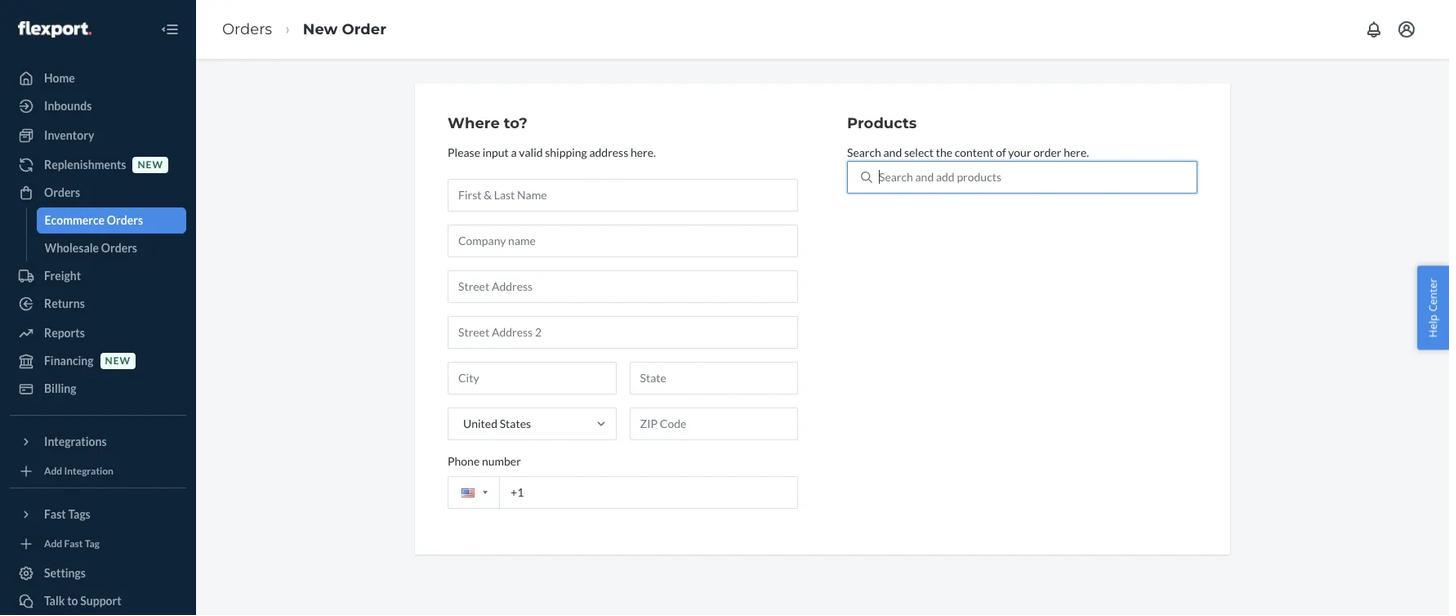 Task type: vqa. For each thing, say whether or not it's contained in the screenshot.
Returns link at left
yes



Task type: locate. For each thing, give the bounding box(es) containing it.
fast left tag
[[64, 538, 83, 550]]

shipping
[[545, 145, 587, 159]]

here. right the order
[[1064, 145, 1090, 159]]

integrations button
[[10, 429, 186, 455]]

a
[[511, 145, 517, 159]]

orders link
[[222, 20, 272, 38], [10, 180, 186, 206]]

input
[[483, 145, 509, 159]]

0 vertical spatial and
[[884, 145, 902, 159]]

0 horizontal spatial here.
[[631, 145, 656, 159]]

fast tags
[[44, 508, 91, 521]]

0 vertical spatial new
[[138, 159, 163, 171]]

and left add
[[916, 170, 934, 184]]

home link
[[10, 65, 186, 92]]

1 vertical spatial orders link
[[10, 180, 186, 206]]

please input a valid shipping address here.
[[448, 145, 656, 159]]

open account menu image
[[1398, 20, 1417, 39]]

settings link
[[10, 561, 186, 587]]

search image
[[861, 171, 873, 183]]

search for search and select the content of your order here.
[[848, 145, 882, 159]]

united states: + 1 image
[[483, 491, 488, 495]]

select
[[905, 145, 934, 159]]

1 horizontal spatial here.
[[1064, 145, 1090, 159]]

valid
[[519, 145, 543, 159]]

ecommerce orders link
[[36, 208, 186, 234]]

reports
[[44, 326, 85, 340]]

2 here. from the left
[[1064, 145, 1090, 159]]

breadcrumbs navigation
[[209, 5, 400, 53]]

0 vertical spatial add
[[44, 465, 62, 478]]

new down "inventory" link
[[138, 159, 163, 171]]

0 horizontal spatial new
[[105, 355, 131, 367]]

billing
[[44, 382, 76, 396]]

Company name text field
[[448, 225, 799, 257]]

financing
[[44, 354, 94, 368]]

ZIP Code text field
[[630, 408, 799, 440]]

talk
[[44, 594, 65, 608]]

new
[[138, 159, 163, 171], [105, 355, 131, 367]]

orders
[[222, 20, 272, 38], [44, 186, 80, 199], [107, 213, 143, 227], [101, 241, 137, 255]]

State text field
[[630, 362, 799, 395]]

wholesale orders
[[45, 241, 137, 255]]

1 vertical spatial and
[[916, 170, 934, 184]]

fast
[[44, 508, 66, 521], [64, 538, 83, 550]]

wholesale
[[45, 241, 99, 255]]

1 horizontal spatial new
[[138, 159, 163, 171]]

add up "settings"
[[44, 538, 62, 550]]

1 vertical spatial new
[[105, 355, 131, 367]]

states
[[500, 417, 531, 431]]

0 horizontal spatial and
[[884, 145, 902, 159]]

fast left tags
[[44, 508, 66, 521]]

1 add from the top
[[44, 465, 62, 478]]

search
[[848, 145, 882, 159], [879, 170, 914, 184]]

1 vertical spatial add
[[44, 538, 62, 550]]

flexport logo image
[[18, 21, 91, 37]]

0 vertical spatial fast
[[44, 508, 66, 521]]

content
[[955, 145, 994, 159]]

here. right 'address'
[[631, 145, 656, 159]]

0 horizontal spatial orders link
[[10, 180, 186, 206]]

billing link
[[10, 376, 186, 402]]

replenishments
[[44, 158, 126, 172]]

freight
[[44, 269, 81, 283]]

and left the select
[[884, 145, 902, 159]]

inbounds link
[[10, 93, 186, 119]]

inbounds
[[44, 99, 92, 113]]

Street Address text field
[[448, 270, 799, 303]]

where to?
[[448, 114, 528, 132]]

products
[[957, 170, 1002, 184]]

here.
[[631, 145, 656, 159], [1064, 145, 1090, 159]]

add for add fast tag
[[44, 538, 62, 550]]

home
[[44, 71, 75, 85]]

help
[[1427, 314, 1441, 337]]

integrations
[[44, 435, 107, 449]]

orders left new
[[222, 20, 272, 38]]

freight link
[[10, 263, 186, 289]]

1 vertical spatial search
[[879, 170, 914, 184]]

and for select
[[884, 145, 902, 159]]

1 horizontal spatial orders link
[[222, 20, 272, 38]]

new
[[303, 20, 338, 38]]

add
[[44, 465, 62, 478], [44, 538, 62, 550]]

search up search icon
[[848, 145, 882, 159]]

ecommerce
[[45, 213, 105, 227]]

number
[[482, 454, 521, 468]]

inventory
[[44, 128, 94, 142]]

1 horizontal spatial and
[[916, 170, 934, 184]]

2 add from the top
[[44, 538, 62, 550]]

your
[[1009, 145, 1032, 159]]

order
[[1034, 145, 1062, 159]]

add integration link
[[10, 462, 186, 481]]

search right search icon
[[879, 170, 914, 184]]

First & Last Name text field
[[448, 179, 799, 212]]

0 vertical spatial search
[[848, 145, 882, 159]]

search and select the content of your order here.
[[848, 145, 1090, 159]]

and
[[884, 145, 902, 159], [916, 170, 934, 184]]

new down reports link
[[105, 355, 131, 367]]

add for add integration
[[44, 465, 62, 478]]

where
[[448, 114, 500, 132]]

orders link up ecommerce orders
[[10, 180, 186, 206]]

close navigation image
[[160, 20, 180, 39]]

settings
[[44, 566, 86, 580]]

support
[[80, 594, 121, 608]]

orders link left new
[[222, 20, 272, 38]]

fast tags button
[[10, 502, 186, 528]]

add left integration
[[44, 465, 62, 478]]



Task type: describe. For each thing, give the bounding box(es) containing it.
inventory link
[[10, 123, 186, 149]]

united
[[463, 417, 498, 431]]

reports link
[[10, 320, 186, 347]]

new order link
[[303, 20, 386, 38]]

talk to support button
[[10, 588, 186, 615]]

orders up wholesale orders link
[[107, 213, 143, 227]]

to?
[[504, 114, 528, 132]]

wholesale orders link
[[36, 235, 186, 262]]

add fast tag
[[44, 538, 100, 550]]

orders down ecommerce orders link
[[101, 241, 137, 255]]

and for add
[[916, 170, 934, 184]]

center
[[1427, 278, 1441, 312]]

of
[[996, 145, 1007, 159]]

1 (702) 123-4567 telephone field
[[448, 476, 799, 509]]

new for replenishments
[[138, 159, 163, 171]]

address
[[590, 145, 629, 159]]

to
[[67, 594, 78, 608]]

add
[[937, 170, 955, 184]]

returns link
[[10, 291, 186, 317]]

help center
[[1427, 278, 1441, 337]]

products
[[848, 114, 917, 132]]

add integration
[[44, 465, 114, 478]]

orders inside the breadcrumbs navigation
[[222, 20, 272, 38]]

tag
[[85, 538, 100, 550]]

united states
[[463, 417, 531, 431]]

Street Address 2 text field
[[448, 316, 799, 349]]

ecommerce orders
[[45, 213, 143, 227]]

order
[[342, 20, 386, 38]]

search for search and add products
[[879, 170, 914, 184]]

phone number
[[448, 454, 521, 468]]

the
[[936, 145, 953, 159]]

City text field
[[448, 362, 617, 395]]

1 here. from the left
[[631, 145, 656, 159]]

tags
[[68, 508, 91, 521]]

fast inside dropdown button
[[44, 508, 66, 521]]

phone
[[448, 454, 480, 468]]

search and add products
[[879, 170, 1002, 184]]

new order
[[303, 20, 386, 38]]

please
[[448, 145, 481, 159]]

help center button
[[1418, 266, 1450, 350]]

new for financing
[[105, 355, 131, 367]]

returns
[[44, 297, 85, 311]]

integration
[[64, 465, 114, 478]]

orders up ecommerce
[[44, 186, 80, 199]]

0 vertical spatial orders link
[[222, 20, 272, 38]]

open notifications image
[[1365, 20, 1385, 39]]

add fast tag link
[[10, 535, 186, 554]]

talk to support
[[44, 594, 121, 608]]

1 vertical spatial fast
[[64, 538, 83, 550]]



